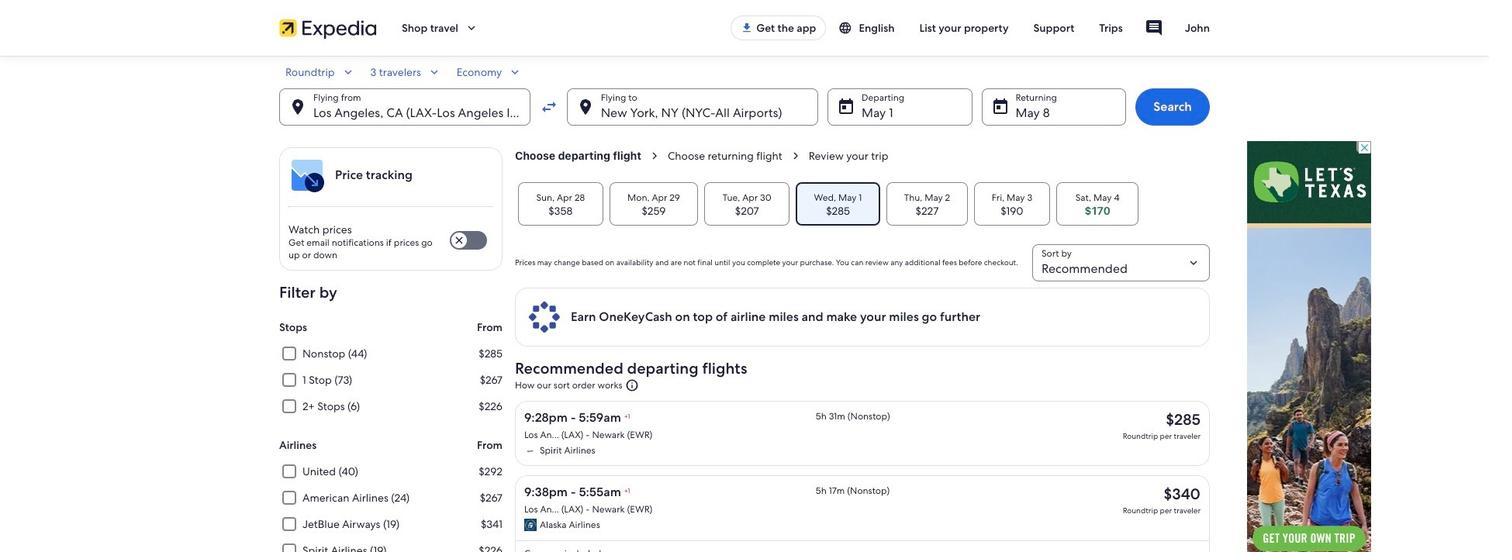 Task type: describe. For each thing, give the bounding box(es) containing it.
one key blue tier image
[[528, 300, 562, 334]]

price tracking image
[[289, 157, 326, 194]]

trailing image
[[465, 21, 479, 35]]

communication center icon image
[[1145, 19, 1164, 37]]

expedia logo image
[[279, 17, 377, 39]]

2 small image from the left
[[508, 65, 522, 79]]

step 1 of 3. choose departing flight. current page, choose departing flight element
[[515, 149, 668, 163]]

1 horizontal spatial small image
[[839, 21, 859, 35]]



Task type: locate. For each thing, give the bounding box(es) containing it.
1 horizontal spatial small image
[[508, 65, 522, 79]]

theme default image
[[626, 379, 640, 393]]

None search field
[[279, 65, 1210, 126]]

download the app button image
[[741, 22, 754, 34]]

1 vertical spatial small image
[[427, 65, 441, 79]]

small image
[[839, 21, 859, 35], [427, 65, 441, 79]]

small image
[[341, 65, 355, 79], [508, 65, 522, 79]]

tab list
[[515, 182, 1210, 226]]

swap origin and destination image
[[540, 98, 558, 116]]

0 horizontal spatial small image
[[427, 65, 441, 79]]

1 small image from the left
[[341, 65, 355, 79]]

0 horizontal spatial small image
[[341, 65, 355, 79]]

0 vertical spatial small image
[[839, 21, 859, 35]]

list
[[515, 356, 1210, 552]]

step 2 of 3. choose returning flight, choose returning flight element
[[668, 149, 809, 163]]



Task type: vqa. For each thing, say whether or not it's contained in the screenshot.
Download the app button image
yes



